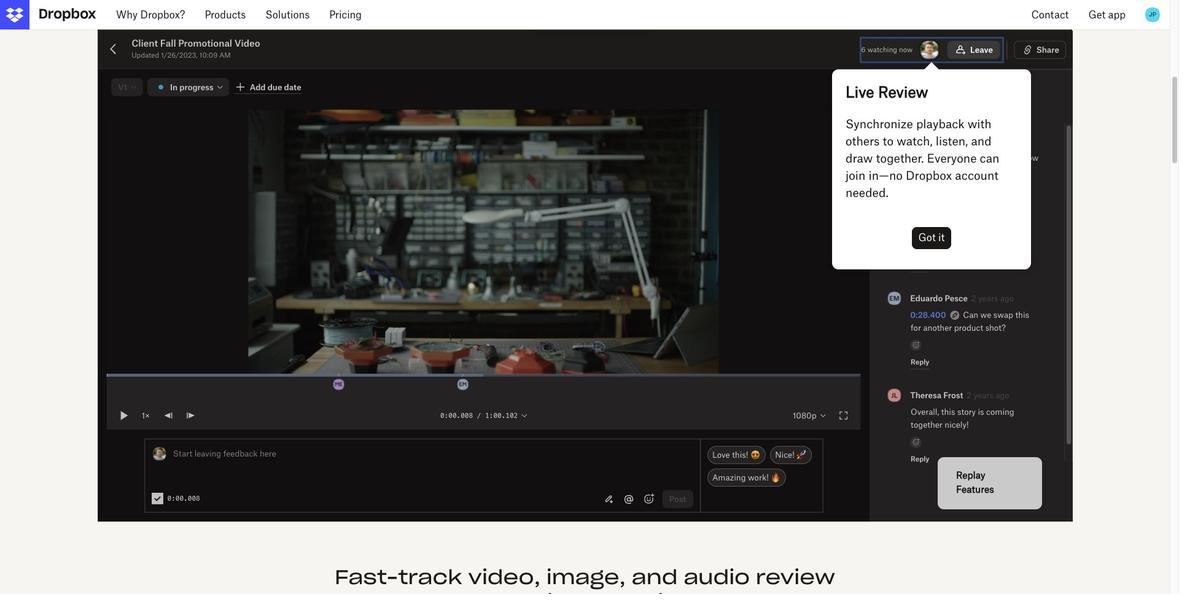Task type: vqa. For each thing, say whether or not it's contained in the screenshot.
Sandwich Signature.Pdf link
no



Task type: describe. For each thing, give the bounding box(es) containing it.
why
[[116, 9, 138, 21]]

track
[[398, 565, 462, 590]]

fast-
[[335, 565, 398, 590]]

app
[[1108, 9, 1126, 21]]

why dropbox? button
[[106, 0, 195, 29]]

dropbox?
[[140, 9, 185, 21]]

video,
[[468, 565, 540, 590]]

0 horizontal spatial and
[[506, 589, 553, 594]]

get
[[1088, 9, 1106, 21]]

contact button
[[1022, 0, 1079, 29]]

pricing link
[[319, 0, 372, 29]]

jp
[[1149, 10, 1156, 18]]



Task type: locate. For each thing, give the bounding box(es) containing it.
products button
[[195, 0, 256, 29]]

get app
[[1088, 9, 1126, 21]]

and
[[632, 565, 678, 590], [506, 589, 553, 594]]

get app button
[[1079, 0, 1135, 29]]

fast-track video, image, and audio review and approval
[[335, 565, 835, 594]]

products
[[205, 9, 246, 21]]

image,
[[546, 565, 626, 590]]

solutions
[[265, 9, 310, 21]]

1 horizontal spatial and
[[632, 565, 678, 590]]

why dropbox?
[[116, 9, 185, 21]]

pricing
[[329, 9, 362, 21]]

solutions button
[[256, 0, 319, 29]]

contact
[[1031, 9, 1069, 21]]

review
[[756, 565, 835, 590]]

jp button
[[1143, 5, 1163, 25]]

approval
[[559, 589, 663, 594]]

audio
[[684, 565, 750, 590]]



